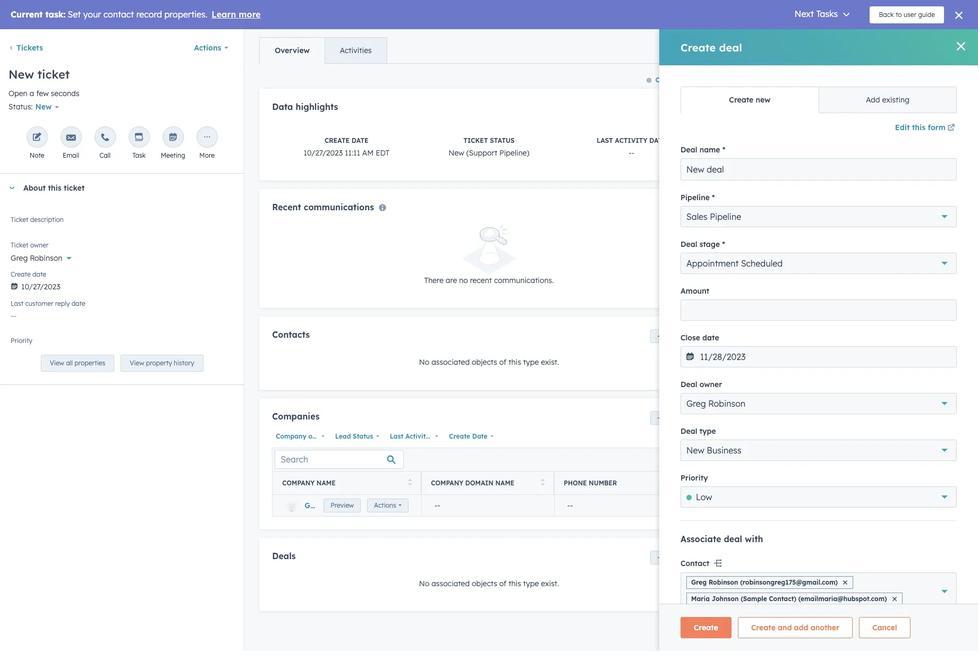 Task type: locate. For each thing, give the bounding box(es) containing it.
1 date from the left
[[432, 432, 447, 440]]

1 vertical spatial deals
[[272, 551, 296, 562]]

actions
[[194, 43, 221, 53], [374, 501, 396, 509]]

ticket up open a few seconds
[[37, 67, 70, 82]]

(0) up people
[[793, 38, 804, 48]]

recent
[[272, 202, 301, 213]]

1 vertical spatial no
[[419, 579, 430, 589]]

1 horizontal spatial deals
[[758, 218, 778, 228]]

customize
[[656, 76, 689, 84]]

1 vertical spatial + add
[[946, 95, 968, 105]]

exist.
[[541, 358, 559, 367], [541, 579, 559, 589]]

meeting image
[[168, 133, 178, 143]]

your up guides.
[[872, 433, 888, 443]]

1 + add button from the top
[[946, 37, 968, 49]]

1 vertical spatial your
[[872, 433, 888, 443]]

there are no recent communications.
[[424, 276, 554, 285]]

1 vertical spatial exist.
[[541, 579, 559, 589]]

track the revenue opportunities associated with this record.
[[745, 241, 954, 251]]

2 date from the left
[[472, 432, 488, 440]]

no for deals
[[419, 579, 430, 589]]

2 + from the top
[[946, 95, 951, 105]]

create right last activity date on the bottom left
[[449, 432, 470, 440]]

all
[[66, 359, 73, 367]]

-- down company domain name
[[435, 501, 440, 511]]

view down the phone:
[[745, 184, 763, 194]]

1 vertical spatial contacts
[[272, 329, 310, 340]]

3 press to sort. element from the left
[[692, 479, 696, 488]]

call image
[[100, 133, 110, 143]]

ticket owner
[[11, 241, 48, 249]]

0 vertical spatial a
[[30, 89, 34, 98]]

(0) for deals (0)
[[781, 218, 791, 228]]

1 vertical spatial no associated objects of this type exist.
[[419, 579, 559, 589]]

new left (support
[[449, 148, 464, 158]]

owner for ticket owner
[[30, 241, 48, 249]]

view associated companies
[[745, 184, 848, 194]]

caret image
[[9, 187, 15, 190], [743, 222, 749, 225], [743, 279, 749, 281]]

1 horizontal spatial record.
[[871, 61, 895, 71]]

greg left r
[[305, 501, 323, 511]]

2 vertical spatial ticket
[[11, 241, 28, 249]]

2 vertical spatial the
[[760, 298, 771, 308]]

new inside new popup button
[[35, 102, 52, 112]]

0 horizontal spatial new
[[9, 67, 34, 82]]

record. down contacts (0) dropdown button on the right
[[871, 61, 895, 71]]

2 vertical spatial caret image
[[743, 357, 749, 360]]

objects
[[472, 358, 497, 367], [472, 579, 497, 589]]

this
[[856, 61, 869, 71], [48, 184, 61, 193], [915, 241, 928, 251], [938, 298, 950, 308], [509, 358, 521, 367], [509, 579, 521, 589]]

a inside build a library of sales resources for your team. these could include call scripts or positioning guides.
[[765, 433, 769, 443]]

1 vertical spatial caret image
[[743, 99, 749, 101]]

last
[[597, 137, 613, 145], [11, 300, 23, 308], [390, 432, 404, 440]]

2 horizontal spatial press to sort. element
[[692, 479, 696, 488]]

last inside last activity date --
[[597, 137, 613, 145]]

2 horizontal spatial view
[[745, 184, 763, 194]]

phone number
[[564, 479, 617, 487]]

0 vertical spatial +
[[946, 38, 951, 48]]

view property history link
[[121, 355, 203, 372]]

1 horizontal spatial date
[[472, 432, 488, 440]]

2 see from the top
[[745, 298, 758, 308]]

0 vertical spatial caret image
[[9, 187, 15, 190]]

0 vertical spatial no
[[419, 358, 430, 367]]

new button
[[33, 100, 66, 114]]

1 type from the top
[[523, 358, 539, 367]]

2 vertical spatial of
[[500, 579, 507, 589]]

new up open
[[9, 67, 34, 82]]

0 vertical spatial create
[[325, 137, 350, 145]]

1 vertical spatial ticket
[[11, 216, 28, 224]]

1 vertical spatial + add button
[[946, 94, 968, 106]]

2 horizontal spatial record.
[[930, 241, 954, 251]]

last activity date --
[[597, 137, 667, 158]]

0 horizontal spatial a
[[30, 89, 34, 98]]

2 vertical spatial new
[[449, 148, 464, 158]]

0 horizontal spatial (0)
[[781, 218, 791, 228]]

create date
[[449, 432, 488, 440]]

company left the 'domain' on the bottom of page
[[431, 479, 464, 487]]

the for revenue
[[766, 241, 777, 251]]

0 horizontal spatial with
[[839, 61, 854, 71]]

0 vertical spatial new
[[9, 67, 34, 82]]

3 + add from the top
[[946, 218, 968, 228]]

1 vertical spatial create
[[11, 271, 31, 279]]

2 + add from the top
[[946, 95, 968, 105]]

2 horizontal spatial new
[[449, 148, 464, 158]]

the right track
[[766, 241, 777, 251]]

description
[[30, 216, 64, 224]]

of
[[500, 358, 507, 367], [796, 433, 803, 443], [500, 579, 507, 589]]

last for date
[[11, 300, 23, 308]]

actions for the leftmost actions popup button
[[194, 43, 221, 53]]

0 horizontal spatial contacts
[[272, 329, 310, 340]]

note image
[[32, 133, 42, 143]]

ticket up (support
[[464, 137, 488, 145]]

1 vertical spatial with
[[898, 241, 913, 251]]

owner for company owner
[[309, 432, 328, 440]]

a right build
[[765, 433, 769, 443]]

greg robinson
[[11, 254, 62, 263]]

2 vertical spatial +
[[946, 218, 951, 228]]

ticket down email
[[64, 184, 85, 193]]

0 vertical spatial owner
[[30, 241, 48, 249]]

status
[[353, 432, 373, 440]]

last customer reply date
[[11, 300, 85, 308]]

caret image inside companies (1) dropdown button
[[743, 99, 749, 101]]

add button for deals
[[651, 551, 686, 565]]

build
[[745, 433, 762, 443]]

caret image for companies (1)
[[743, 99, 749, 101]]

revenue
[[779, 241, 807, 251]]

scripts
[[786, 446, 809, 455]]

press to sort. image
[[408, 479, 412, 486], [541, 479, 545, 486], [692, 479, 696, 486]]

0 horizontal spatial owner
[[30, 241, 48, 249]]

press to sort. element for company name
[[408, 479, 412, 488]]

1 see from the top
[[745, 61, 758, 71]]

preview button
[[324, 499, 361, 513]]

pipeline)
[[500, 148, 530, 158]]

greg inside greg robinson popup button
[[11, 254, 28, 263]]

2 type from the top
[[523, 579, 539, 589]]

2 press to sort. element from the left
[[541, 479, 545, 488]]

0 horizontal spatial date
[[432, 432, 447, 440]]

greg down ticket owner on the left
[[11, 254, 28, 263]]

create up 10/27/2023
[[325, 137, 350, 145]]

0 horizontal spatial actions button
[[187, 37, 236, 58]]

activity
[[405, 432, 430, 440]]

1 vertical spatial ticket
[[64, 184, 85, 193]]

0 vertical spatial last
[[597, 137, 613, 145]]

0 vertical spatial the
[[760, 61, 771, 71]]

companies for companies (1)
[[758, 95, 799, 105]]

deals for deals (0)
[[758, 218, 778, 228]]

1 horizontal spatial press to sort. image
[[541, 479, 545, 486]]

data highlights
[[272, 102, 338, 112]]

2 no associated objects of this type exist. from the top
[[419, 579, 559, 589]]

contacts inside dropdown button
[[758, 38, 791, 48]]

communications.
[[494, 276, 554, 285]]

associated
[[799, 61, 837, 71], [765, 184, 805, 194], [858, 241, 896, 251], [432, 358, 470, 367], [432, 579, 470, 589]]

0 horizontal spatial last
[[11, 300, 23, 308]]

the for people
[[760, 61, 771, 71]]

ticket left description
[[11, 216, 28, 224]]

+ add button for track the revenue opportunities associated with this record.
[[946, 217, 968, 230]]

2 add button from the top
[[651, 551, 686, 565]]

companies
[[758, 95, 799, 105], [272, 411, 320, 422]]

1 vertical spatial objects
[[472, 579, 497, 589]]

1 vertical spatial last
[[11, 300, 23, 308]]

0 horizontal spatial --
[[435, 501, 440, 511]]

0 vertical spatial or
[[884, 298, 891, 308]]

1 no from the top
[[419, 358, 430, 367]]

view all properties link
[[41, 355, 114, 372]]

0 horizontal spatial deals
[[272, 551, 296, 562]]

1 vertical spatial a
[[765, 433, 769, 443]]

with
[[839, 61, 854, 71], [898, 241, 913, 251]]

2 press to sort. image from the left
[[541, 479, 545, 486]]

2 caret image from the top
[[743, 99, 749, 101]]

1 vertical spatial owner
[[309, 432, 328, 440]]

new inside ticket status new (support pipeline)
[[449, 148, 464, 158]]

1 horizontal spatial with
[[898, 241, 913, 251]]

ticket up greg robinson
[[11, 241, 28, 249]]

0 horizontal spatial companies
[[272, 411, 320, 422]]

0 vertical spatial + add button
[[946, 37, 968, 49]]

phone:
[[752, 161, 776, 170]]

(1)
[[802, 95, 811, 105]]

2 -- from the left
[[567, 501, 573, 511]]

1 + add from the top
[[946, 38, 968, 48]]

1 + from the top
[[946, 38, 951, 48]]

0 vertical spatial + add
[[946, 38, 968, 48]]

caret image left about
[[9, 187, 15, 190]]

1 horizontal spatial your
[[872, 433, 888, 443]]

see left people
[[745, 61, 758, 71]]

navigation
[[259, 37, 387, 64]]

2 + add button from the top
[[946, 94, 968, 106]]

0 vertical spatial with
[[839, 61, 854, 71]]

owner left the lead
[[309, 432, 328, 440]]

3 + add button from the top
[[946, 217, 968, 230]]

ticket for ticket owner
[[11, 241, 28, 249]]

date up the 'domain' on the bottom of page
[[472, 432, 488, 440]]

companies for companies
[[272, 411, 320, 422]]

1 no associated objects of this type exist. from the top
[[419, 358, 559, 367]]

of for deals
[[500, 579, 507, 589]]

(0) for contacts (0)
[[793, 38, 804, 48]]

or down sales
[[811, 446, 819, 455]]

deals for deals
[[272, 551, 296, 562]]

company owner
[[276, 432, 328, 440]]

contacts (0) button
[[734, 29, 942, 57]]

1 horizontal spatial --
[[567, 501, 573, 511]]

1 horizontal spatial a
[[765, 433, 769, 443]]

0 vertical spatial companies
[[758, 95, 799, 105]]

view left all
[[50, 359, 64, 367]]

name
[[496, 479, 515, 487]]

0 vertical spatial actions
[[194, 43, 221, 53]]

overview button
[[260, 38, 325, 63]]

1 caret image from the top
[[743, 42, 749, 44]]

property
[[146, 359, 172, 367]]

the inside see the files attached to your activities or uploaded to this record.
[[760, 298, 771, 308]]

2 objects from the top
[[472, 579, 497, 589]]

0 vertical spatial exist.
[[541, 358, 559, 367]]

0 vertical spatial objects
[[472, 358, 497, 367]]

0 horizontal spatial press to sort. element
[[408, 479, 412, 488]]

company up company name
[[276, 432, 307, 440]]

1 horizontal spatial (0)
[[793, 38, 804, 48]]

new for new
[[35, 102, 52, 112]]

lead status
[[335, 432, 373, 440]]

date up 11:11
[[352, 137, 369, 145]]

0 horizontal spatial or
[[811, 446, 819, 455]]

1 horizontal spatial create
[[325, 137, 350, 145]]

company
[[276, 432, 307, 440], [282, 479, 315, 487], [431, 479, 464, 487]]

tickets link
[[9, 43, 43, 53]]

to right attached at the top of page
[[823, 298, 830, 308]]

add
[[953, 38, 968, 48], [953, 95, 968, 105], [953, 218, 968, 228], [945, 275, 960, 285], [667, 332, 679, 340], [667, 554, 679, 562]]

(0) up revenue
[[781, 218, 791, 228]]

1 horizontal spatial contacts
[[758, 38, 791, 48]]

select
[[11, 341, 32, 351]]

press to sort. element
[[408, 479, 412, 488], [541, 479, 545, 488], [692, 479, 696, 488]]

see left files
[[745, 298, 758, 308]]

companies
[[808, 184, 848, 194]]

1 press to sort. image from the left
[[408, 479, 412, 486]]

uploaded
[[893, 298, 926, 308]]

create inside the create date 10/27/2023 11:11 am edt
[[325, 137, 350, 145]]

last activity date
[[390, 432, 447, 440]]

companies (1)
[[758, 95, 811, 105]]

0 horizontal spatial press to sort. image
[[408, 479, 412, 486]]

+ add button for see the people associated with this record.
[[946, 37, 968, 49]]

2 vertical spatial caret image
[[743, 279, 749, 281]]

caret image inside about this ticket dropdown button
[[9, 187, 15, 190]]

1 add button from the top
[[651, 329, 686, 343]]

2 horizontal spatial last
[[597, 137, 613, 145]]

caret image inside contacts (0) dropdown button
[[743, 42, 749, 44]]

this inside dropdown button
[[48, 184, 61, 193]]

1 horizontal spatial new
[[35, 102, 52, 112]]

1 vertical spatial (0)
[[781, 218, 791, 228]]

exist. for deals
[[541, 579, 559, 589]]

or inside see the files attached to your activities or uploaded to this record.
[[884, 298, 891, 308]]

create
[[325, 137, 350, 145], [11, 271, 31, 279], [449, 432, 470, 440]]

last for -
[[597, 137, 613, 145]]

new down open a few seconds
[[35, 102, 52, 112]]

create inside popup button
[[449, 432, 470, 440]]

0 vertical spatial caret image
[[743, 42, 749, 44]]

view associated companies link
[[745, 183, 848, 196]]

caret image
[[743, 42, 749, 44], [743, 99, 749, 101], [743, 357, 749, 360]]

no for contacts
[[419, 358, 430, 367]]

date right activity
[[432, 432, 447, 440]]

deals inside dropdown button
[[758, 218, 778, 228]]

0 horizontal spatial create
[[11, 271, 31, 279]]

see the files attached to your activities or uploaded to this record.
[[745, 298, 950, 320]]

0 vertical spatial contacts
[[758, 38, 791, 48]]

greg for greg robinson
[[11, 254, 28, 263]]

companies up company owner popup button
[[272, 411, 320, 422]]

search image
[[956, 11, 964, 18]]

view
[[745, 184, 763, 194], [50, 359, 64, 367], [130, 359, 144, 367]]

company inside company owner popup button
[[276, 432, 307, 440]]

customize tabs link
[[641, 72, 719, 89]]

greg robinson button
[[11, 248, 233, 265]]

option
[[45, 341, 67, 351]]

your down the attachments dropdown button
[[833, 298, 848, 308]]

ticket
[[37, 67, 70, 82], [64, 184, 85, 193]]

create for create date 10/27/2023 11:11 am edt
[[325, 137, 350, 145]]

a left "few"
[[30, 89, 34, 98]]

am
[[362, 148, 374, 158]]

company left name
[[282, 479, 315, 487]]

your inside see the files attached to your activities or uploaded to this record.
[[833, 298, 848, 308]]

see for see the files attached to your activities or uploaded to this record.
[[745, 298, 758, 308]]

robinson
[[30, 254, 62, 263]]

3 press to sort. image from the left
[[692, 479, 696, 486]]

1 horizontal spatial or
[[884, 298, 891, 308]]

objects for deals
[[472, 579, 497, 589]]

more image
[[202, 133, 212, 143]]

2 horizontal spatial create
[[449, 432, 470, 440]]

new for new ticket
[[9, 67, 34, 82]]

1 vertical spatial greg
[[305, 501, 323, 511]]

-- down phone
[[567, 501, 573, 511]]

people
[[773, 61, 797, 71]]

the left people
[[760, 61, 771, 71]]

1 vertical spatial of
[[796, 433, 803, 443]]

0 vertical spatial of
[[500, 358, 507, 367]]

1 vertical spatial see
[[745, 298, 758, 308]]

manage link
[[938, 409, 968, 421]]

reply
[[55, 300, 70, 308]]

create for create date
[[449, 432, 470, 440]]

1 horizontal spatial actions
[[374, 501, 396, 509]]

1 vertical spatial new
[[35, 102, 52, 112]]

the left files
[[760, 298, 771, 308]]

3 + from the top
[[946, 218, 951, 228]]

see inside see the files attached to your activities or uploaded to this record.
[[745, 298, 758, 308]]

2 to from the left
[[929, 298, 936, 308]]

1 vertical spatial +
[[946, 95, 951, 105]]

your inside build a library of sales resources for your team. these could include call scripts or positioning guides.
[[872, 433, 888, 443]]

caret image up track
[[743, 222, 749, 225]]

caret image inside deals (0) dropdown button
[[743, 222, 749, 225]]

record. down attachments
[[745, 311, 769, 320]]

owner up greg robinson
[[30, 241, 48, 249]]

+ add for see the people associated with this record.
[[946, 38, 968, 48]]

0 vertical spatial see
[[745, 61, 758, 71]]

caret image down track
[[743, 279, 749, 281]]

0 horizontal spatial actions
[[194, 43, 221, 53]]

ticket
[[464, 137, 488, 145], [11, 216, 28, 224], [11, 241, 28, 249]]

1 objects from the top
[[472, 358, 497, 367]]

owner inside company owner popup button
[[309, 432, 328, 440]]

1 vertical spatial caret image
[[743, 222, 749, 225]]

edt
[[376, 148, 390, 158]]

1 horizontal spatial to
[[929, 298, 936, 308]]

date right activity
[[650, 137, 667, 145]]

1 vertical spatial or
[[811, 446, 819, 455]]

deals
[[758, 218, 778, 228], [272, 551, 296, 562]]

activities
[[850, 298, 882, 308]]

1 to from the left
[[823, 298, 830, 308]]

0 vertical spatial your
[[833, 298, 848, 308]]

1 vertical spatial the
[[766, 241, 777, 251]]

2 horizontal spatial press to sort. image
[[692, 479, 696, 486]]

create down greg robinson
[[11, 271, 31, 279]]

1 press to sort. element from the left
[[408, 479, 412, 488]]

0 horizontal spatial your
[[833, 298, 848, 308]]

files
[[773, 298, 787, 308]]

few
[[36, 89, 49, 98]]

0 vertical spatial type
[[523, 358, 539, 367]]

communications
[[304, 202, 374, 213]]

properties
[[75, 359, 105, 367]]

2 exist. from the top
[[541, 579, 559, 589]]

actions button
[[187, 37, 236, 58], [367, 499, 409, 513]]

or right activities
[[884, 298, 891, 308]]

contacts for contacts
[[272, 329, 310, 340]]

ticket inside ticket status new (support pipeline)
[[464, 137, 488, 145]]

1 vertical spatial actions
[[374, 501, 396, 509]]

press to sort. element for phone number
[[692, 479, 696, 488]]

to right the uploaded
[[929, 298, 936, 308]]

view left property
[[130, 359, 144, 367]]

record. inside see the files attached to your activities or uploaded to this record.
[[745, 311, 769, 320]]

2 vertical spatial last
[[390, 432, 404, 440]]

1 exist. from the top
[[541, 358, 559, 367]]

an
[[34, 341, 43, 351]]

actions for rightmost actions popup button
[[374, 501, 396, 509]]

2 no from the top
[[419, 579, 430, 589]]

record. up add popup button
[[930, 241, 954, 251]]

companies inside dropdown button
[[758, 95, 799, 105]]

companies left (1)
[[758, 95, 799, 105]]



Task type: describe. For each thing, give the bounding box(es) containing it.
date down greg robinson
[[32, 271, 46, 279]]

caret image for contacts (0)
[[743, 42, 749, 44]]

history
[[174, 359, 194, 367]]

add button for contacts
[[651, 329, 686, 343]]

priority
[[11, 337, 32, 345]]

ticket description
[[11, 216, 64, 224]]

date right reply
[[72, 300, 85, 308]]

view for view all properties
[[50, 359, 64, 367]]

type for deals
[[523, 579, 539, 589]]

date inside the create date 10/27/2023 11:11 am edt
[[352, 137, 369, 145]]

last activity date button
[[386, 430, 447, 444]]

greg r
[[305, 501, 330, 511]]

Last customer reply date text field
[[11, 306, 233, 323]]

3 caret image from the top
[[743, 357, 749, 360]]

press to sort. image for company name
[[408, 479, 412, 486]]

select an option
[[11, 341, 67, 351]]

1 horizontal spatial actions button
[[367, 499, 409, 513]]

navigation containing overview
[[259, 37, 387, 64]]

see for see the people associated with this record.
[[745, 61, 758, 71]]

new ticket
[[9, 67, 70, 82]]

this inside see the files attached to your activities or uploaded to this record.
[[938, 298, 950, 308]]

company for company owner
[[276, 432, 307, 440]]

playbooks button
[[734, 401, 933, 429]]

domain
[[466, 479, 494, 487]]

of inside build a library of sales resources for your team. these could include call scripts or positioning guides.
[[796, 433, 803, 443]]

add inside popup button
[[945, 275, 960, 285]]

task
[[132, 152, 146, 160]]

overview
[[275, 46, 310, 55]]

for
[[860, 433, 870, 443]]

press to sort. image for phone number
[[692, 479, 696, 486]]

manage
[[938, 410, 968, 420]]

no associated objects of this type exist. for deals
[[419, 579, 559, 589]]

activities
[[340, 46, 372, 55]]

caret image inside the attachments dropdown button
[[743, 279, 749, 281]]

(support
[[467, 148, 498, 158]]

tabs
[[691, 76, 705, 84]]

ticket inside dropdown button
[[64, 184, 85, 193]]

call
[[99, 152, 111, 160]]

type for contacts
[[523, 358, 539, 367]]

about
[[23, 184, 46, 193]]

include
[[745, 446, 770, 455]]

library
[[771, 433, 794, 443]]

domain: -- phone: --
[[752, 148, 789, 170]]

positioning
[[821, 446, 860, 455]]

activity
[[615, 137, 648, 145]]

a for few
[[30, 89, 34, 98]]

could
[[934, 433, 953, 443]]

activities button
[[325, 38, 387, 63]]

task image
[[134, 133, 144, 143]]

note
[[30, 152, 44, 160]]

companies (1) button
[[734, 86, 942, 114]]

0 vertical spatial ticket
[[37, 67, 70, 82]]

no associated objects of this type exist. for contacts
[[419, 358, 559, 367]]

see the people associated with this record.
[[745, 61, 895, 71]]

greg r link
[[305, 501, 330, 511]]

resources
[[824, 433, 858, 443]]

1 vertical spatial record.
[[930, 241, 954, 251]]

Search search field
[[275, 450, 404, 469]]

deals (0)
[[758, 218, 791, 228]]

greg for greg r
[[305, 501, 323, 511]]

or inside build a library of sales resources for your team. these could include call scripts or positioning guides.
[[811, 446, 819, 455]]

open a few seconds
[[9, 89, 79, 98]]

the for files
[[760, 298, 771, 308]]

more
[[199, 152, 215, 160]]

associated inside view associated companies link
[[765, 184, 805, 194]]

meeting
[[161, 152, 185, 160]]

playbooks
[[758, 410, 796, 420]]

+ for see the people associated with this record.
[[946, 38, 951, 48]]

there
[[424, 276, 444, 285]]

view for view property history
[[130, 359, 144, 367]]

sales
[[805, 433, 822, 443]]

email image
[[66, 133, 76, 143]]

1 -- from the left
[[435, 501, 440, 511]]

a for library
[[765, 433, 769, 443]]

lead status button
[[332, 430, 382, 444]]

about this ticket button
[[0, 174, 233, 203]]

0 vertical spatial record.
[[871, 61, 895, 71]]

phone
[[564, 479, 587, 487]]

Search HubSpot search field
[[829, 5, 959, 23]]

press to sort. image for company domain name
[[541, 479, 545, 486]]

about this ticket
[[23, 184, 85, 193]]

email
[[63, 152, 79, 160]]

these
[[912, 433, 932, 443]]

+ add for track the revenue opportunities associated with this record.
[[946, 218, 968, 228]]

press to sort. element for company domain name
[[541, 479, 545, 488]]

company for company name
[[282, 479, 315, 487]]

last inside popup button
[[390, 432, 404, 440]]

are
[[446, 276, 457, 285]]

guides.
[[862, 446, 887, 455]]

company domain name
[[431, 479, 515, 487]]

create for create date
[[11, 271, 31, 279]]

caret image for deals
[[743, 222, 749, 225]]

company for company domain name
[[431, 479, 464, 487]]

track
[[745, 241, 764, 251]]

highlights
[[296, 102, 338, 112]]

data
[[272, 102, 293, 112]]

of for contacts
[[500, 358, 507, 367]]

build a library of sales resources for your team. these could include call scripts or positioning guides.
[[745, 433, 953, 455]]

caret image for about
[[9, 187, 15, 190]]

view for view associated companies
[[745, 184, 763, 194]]

team.
[[890, 433, 910, 443]]

objects for contacts
[[472, 358, 497, 367]]

customize tabs
[[656, 76, 705, 84]]

recent communications
[[272, 202, 374, 213]]

view property history
[[130, 359, 194, 367]]

contacts for contacts (0)
[[758, 38, 791, 48]]

seconds
[[51, 89, 79, 98]]

11:11
[[345, 148, 360, 158]]

Ticket description text field
[[11, 214, 233, 236]]

date inside last activity date --
[[650, 137, 667, 145]]

view all properties
[[50, 359, 105, 367]]

status
[[490, 137, 515, 145]]

attached
[[789, 298, 821, 308]]

+ for track the revenue opportunities associated with this record.
[[946, 218, 951, 228]]

attachments
[[758, 275, 805, 285]]

deals (0) button
[[734, 209, 942, 238]]

recent
[[470, 276, 492, 285]]

ticket for ticket description
[[11, 216, 28, 224]]

add button
[[938, 269, 968, 291]]

10/27/2023
[[304, 148, 343, 158]]

ticket for ticket status new (support pipeline)
[[464, 137, 488, 145]]

Create date text field
[[11, 277, 233, 294]]

customer
[[25, 300, 53, 308]]

select an option button
[[11, 336, 233, 353]]

exist. for contacts
[[541, 358, 559, 367]]

open
[[9, 89, 27, 98]]

contacts (0)
[[758, 38, 804, 48]]

tickets
[[16, 43, 43, 53]]

status:
[[9, 102, 33, 112]]

create date 10/27/2023 11:11 am edt
[[304, 137, 390, 158]]



Task type: vqa. For each thing, say whether or not it's contained in the screenshot.
Mon - Fri
no



